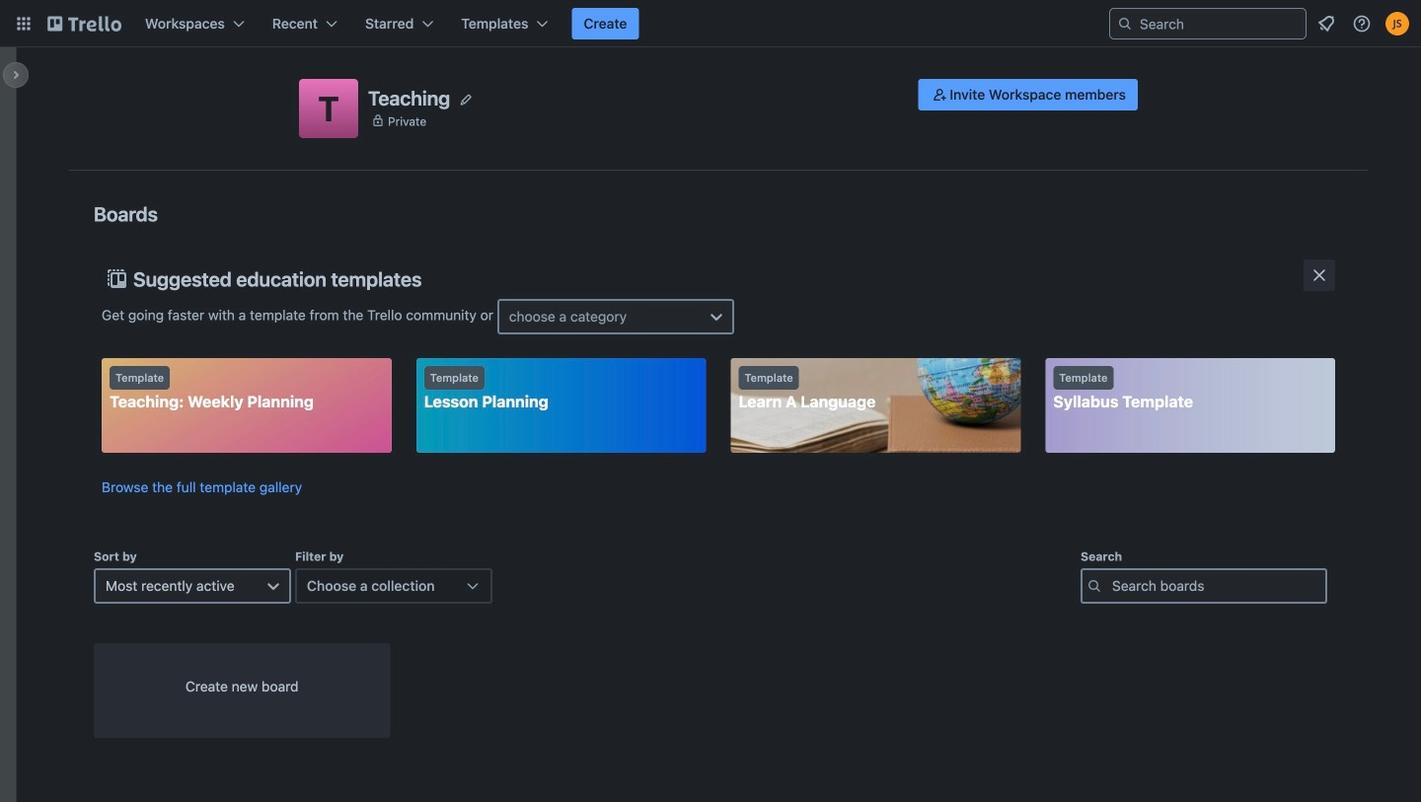 Task type: locate. For each thing, give the bounding box(es) containing it.
Search boards text field
[[1081, 569, 1328, 604]]

back to home image
[[47, 8, 121, 39]]

search image
[[1118, 16, 1133, 32]]

Search field
[[1133, 10, 1306, 38]]



Task type: describe. For each thing, give the bounding box(es) containing it.
primary element
[[0, 0, 1422, 47]]

sm image
[[930, 85, 950, 105]]

open information menu image
[[1353, 14, 1372, 34]]

john smith (johnsmith38824343) image
[[1386, 12, 1410, 36]]

0 notifications image
[[1315, 12, 1339, 36]]



Task type: vqa. For each thing, say whether or not it's contained in the screenshot.
sm image
yes



